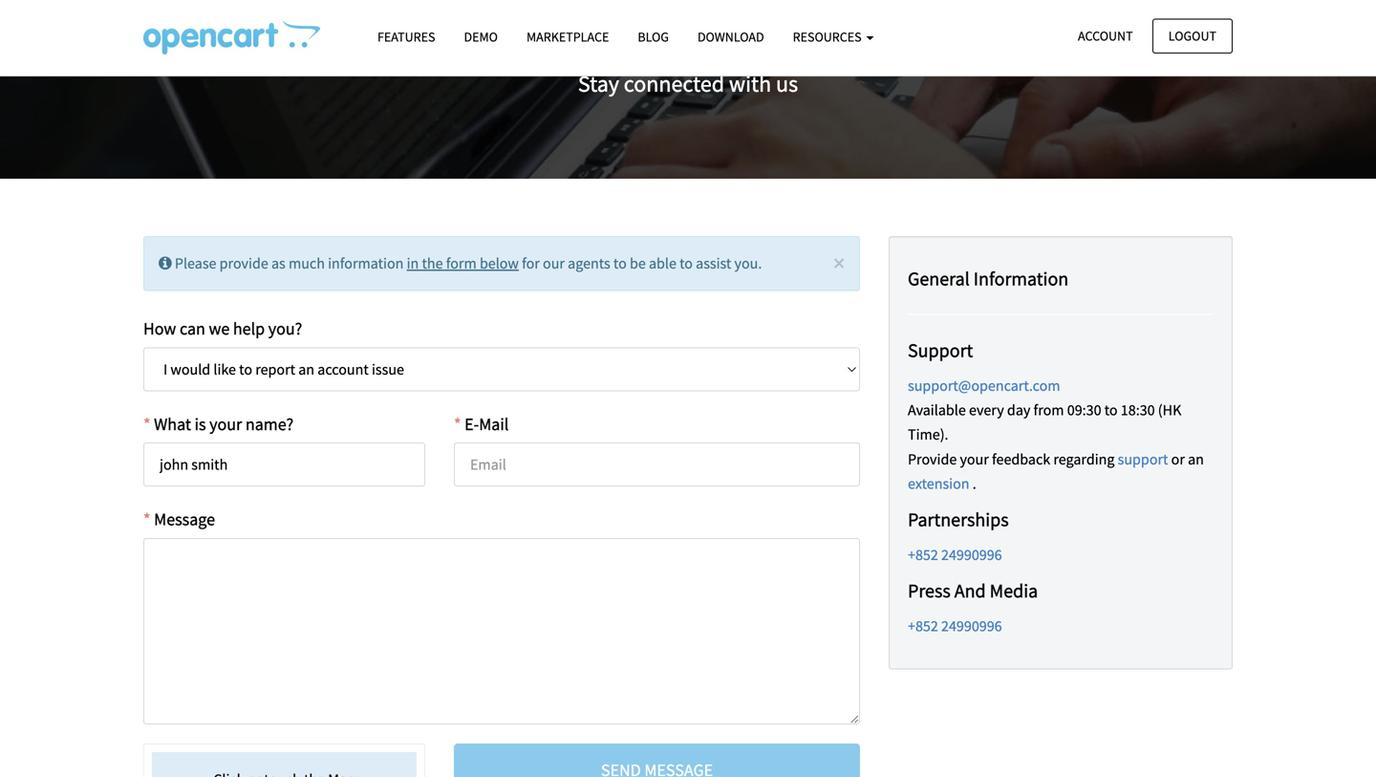 Task type: locate. For each thing, give the bounding box(es) containing it.
1 24990996 from the top
[[942, 545, 1003, 565]]

your inside support@opencart.com available every day from 09:30 to 18:30 (hk time). provide your feedback regarding support or an extension .
[[960, 450, 989, 469]]

please provide as much information in the form below for our agents to be able to assist you.
[[172, 254, 762, 273]]

2 +852 24990996 link from the top
[[908, 617, 1003, 636]]

and
[[955, 579, 986, 603]]

message
[[154, 509, 215, 530]]

+852 up press
[[908, 545, 939, 565]]

marketplace link
[[512, 20, 624, 54]]

+852 down press
[[908, 617, 939, 636]]

1 vertical spatial your
[[960, 450, 989, 469]]

how
[[143, 318, 176, 340]]

×
[[834, 249, 845, 277]]

0 vertical spatial 24990996
[[942, 545, 1003, 565]]

name?
[[246, 413, 294, 435]]

to left be
[[614, 254, 627, 273]]

to right able at left
[[680, 254, 693, 273]]

opencart - contact image
[[143, 20, 320, 55]]

extension
[[908, 474, 970, 493]]

your up .
[[960, 450, 989, 469]]

1 vertical spatial +852
[[908, 617, 939, 636]]

support
[[1118, 450, 1169, 469]]

support@opencart.com
[[908, 376, 1061, 395]]

below
[[480, 254, 519, 273]]

demo
[[464, 28, 498, 45]]

2 24990996 from the top
[[942, 617, 1003, 636]]

.
[[973, 474, 977, 493]]

your right is
[[210, 413, 242, 435]]

to
[[614, 254, 627, 273], [680, 254, 693, 273], [1105, 401, 1118, 420]]

0 horizontal spatial your
[[210, 413, 242, 435]]

+852 24990996
[[908, 545, 1003, 565], [908, 617, 1003, 636]]

2 horizontal spatial to
[[1105, 401, 1118, 420]]

an
[[1189, 450, 1205, 469]]

blog
[[638, 28, 669, 45]]

+852 24990996 down partnerships
[[908, 545, 1003, 565]]

support
[[908, 338, 974, 362]]

24990996
[[942, 545, 1003, 565], [942, 617, 1003, 636]]

+852 24990996 down and in the bottom of the page
[[908, 617, 1003, 636]]

24990996 up press and media
[[942, 545, 1003, 565]]

e-
[[465, 413, 479, 435]]

provide
[[220, 254, 268, 273]]

0 vertical spatial +852
[[908, 545, 939, 565]]

time).
[[908, 425, 949, 444]]

account
[[1079, 27, 1134, 44]]

1 vertical spatial +852 24990996
[[908, 617, 1003, 636]]

available
[[908, 401, 966, 420]]

regarding
[[1054, 450, 1115, 469]]

0 vertical spatial +852 24990996
[[908, 545, 1003, 565]]

in
[[407, 254, 419, 273]]

logout link
[[1153, 19, 1233, 53]]

0 vertical spatial +852 24990996 link
[[908, 545, 1003, 565]]

24990996 down press and media
[[942, 617, 1003, 636]]

+852 24990996 link down and in the bottom of the page
[[908, 617, 1003, 636]]

you?
[[268, 318, 302, 340]]

+852 24990996 link
[[908, 545, 1003, 565], [908, 617, 1003, 636]]

1 horizontal spatial your
[[960, 450, 989, 469]]

2 +852 24990996 from the top
[[908, 617, 1003, 636]]

1 vertical spatial 24990996
[[942, 617, 1003, 636]]

can
[[180, 318, 205, 340]]

+852 24990996 link down partnerships
[[908, 545, 1003, 565]]

general
[[908, 267, 970, 291]]

to left 18:30 on the right
[[1105, 401, 1118, 420]]

1 vertical spatial +852 24990996 link
[[908, 617, 1003, 636]]

extension link
[[908, 474, 970, 493]]

+852
[[908, 545, 939, 565], [908, 617, 939, 636]]

× button
[[834, 249, 845, 277]]

be
[[630, 254, 646, 273]]

provide
[[908, 450, 957, 469]]

feedback
[[993, 450, 1051, 469]]

help
[[233, 318, 265, 340]]

us
[[776, 70, 799, 98]]

information
[[328, 254, 404, 273]]

your
[[210, 413, 242, 435], [960, 450, 989, 469]]

features link
[[363, 20, 450, 54]]

support@opencart.com available every day from 09:30 to 18:30 (hk time). provide your feedback regarding support or an extension .
[[908, 376, 1205, 493]]

0 horizontal spatial to
[[614, 254, 627, 273]]

download link
[[684, 20, 779, 54]]



Task type: vqa. For each thing, say whether or not it's contained in the screenshot.
or
yes



Task type: describe. For each thing, give the bounding box(es) containing it.
you.
[[735, 254, 762, 273]]

contact us stay connected with us
[[578, 14, 799, 98]]

press and media
[[908, 579, 1039, 603]]

1 horizontal spatial to
[[680, 254, 693, 273]]

day
[[1008, 401, 1031, 420]]

e-mail
[[465, 413, 509, 435]]

1 +852 24990996 link from the top
[[908, 545, 1003, 565]]

18:30
[[1121, 401, 1156, 420]]

to inside support@opencart.com available every day from 09:30 to 18:30 (hk time). provide your feedback regarding support or an extension .
[[1105, 401, 1118, 420]]

agents
[[568, 254, 611, 273]]

09:30
[[1068, 401, 1102, 420]]

general information
[[908, 267, 1069, 291]]

press
[[908, 579, 951, 603]]

us
[[734, 14, 775, 62]]

1 +852 24990996 from the top
[[908, 545, 1003, 565]]

(hk
[[1159, 401, 1182, 420]]

media
[[990, 579, 1039, 603]]

features
[[378, 28, 436, 45]]

demo link
[[450, 20, 512, 54]]

our
[[543, 254, 565, 273]]

1 +852 from the top
[[908, 545, 939, 565]]

what
[[154, 413, 191, 435]]

resources
[[793, 28, 865, 45]]

contact
[[602, 14, 727, 62]]

download
[[698, 28, 765, 45]]

support link
[[1118, 450, 1169, 469]]

0 vertical spatial your
[[210, 413, 242, 435]]

with
[[729, 70, 772, 98]]

how can we help you?
[[143, 318, 302, 340]]

partnerships
[[908, 508, 1009, 532]]

logout
[[1169, 27, 1217, 44]]

assist
[[696, 254, 732, 273]]

marketplace
[[527, 28, 609, 45]]

from
[[1034, 401, 1065, 420]]

account link
[[1062, 19, 1150, 53]]

much
[[289, 254, 325, 273]]

as
[[272, 254, 286, 273]]

info circle image
[[159, 256, 172, 271]]

stay
[[578, 70, 620, 98]]

E-Mail text field
[[454, 443, 861, 487]]

information
[[974, 267, 1069, 291]]

Message text field
[[143, 538, 861, 725]]

is
[[195, 413, 206, 435]]

What is your name? text field
[[143, 443, 425, 487]]

blog link
[[624, 20, 684, 54]]

form
[[446, 254, 477, 273]]

every
[[969, 401, 1005, 420]]

resources link
[[779, 20, 889, 54]]

able
[[649, 254, 677, 273]]

mail
[[479, 413, 509, 435]]

2 +852 from the top
[[908, 617, 939, 636]]

support@opencart.com link
[[908, 376, 1061, 395]]

what is your name?
[[154, 413, 294, 435]]

connected
[[624, 70, 725, 98]]

or
[[1172, 450, 1186, 469]]

we
[[209, 318, 230, 340]]

please
[[175, 254, 217, 273]]

the
[[422, 254, 443, 273]]

for
[[522, 254, 540, 273]]



